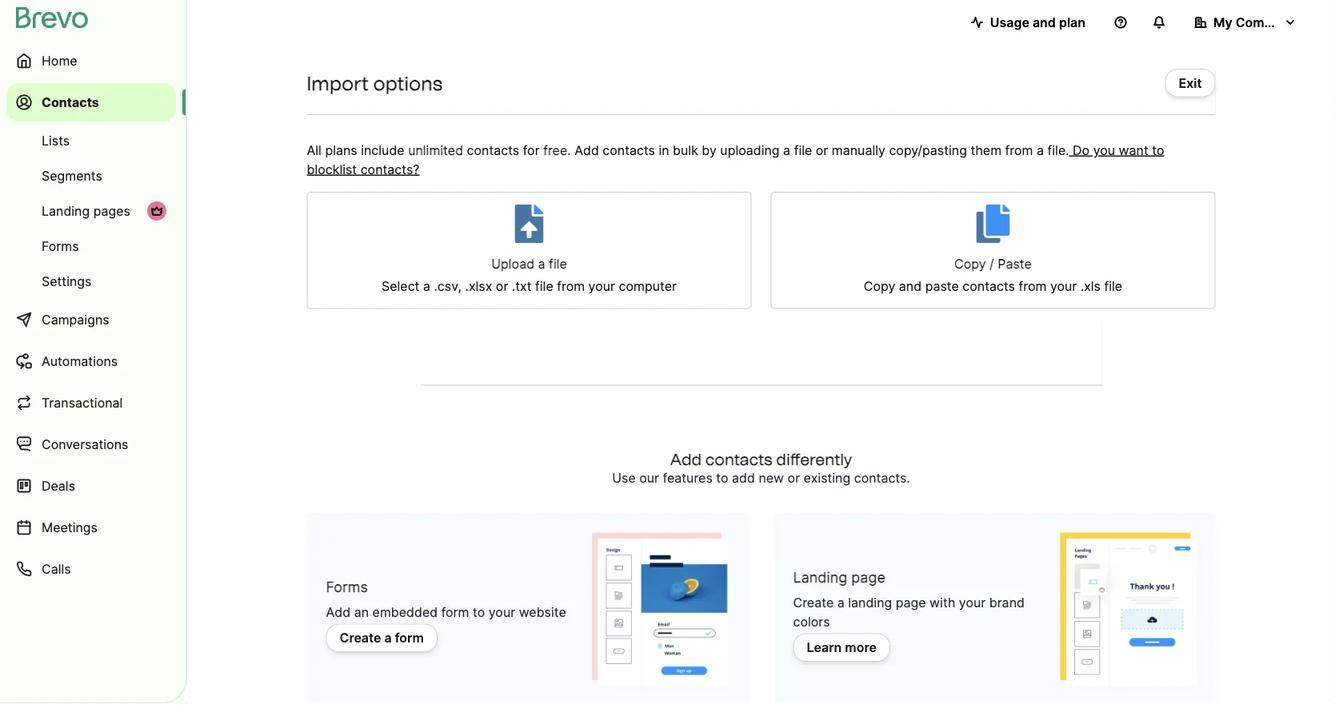 Task type: describe. For each thing, give the bounding box(es) containing it.
contacts.
[[854, 471, 910, 486]]

company
[[1236, 14, 1295, 30]]

by
[[702, 142, 717, 158]]

home link
[[6, 42, 176, 80]]

calls
[[42, 562, 71, 577]]

deals link
[[6, 467, 176, 506]]

lists
[[42, 133, 70, 148]]

home
[[42, 53, 77, 68]]

.
[[567, 142, 571, 158]]

options
[[373, 72, 443, 95]]

create a landing page with your brand colors
[[793, 596, 1025, 630]]

.xls
[[1081, 279, 1101, 294]]

contacts link
[[6, 83, 176, 122]]

/
[[990, 256, 994, 272]]

campaigns
[[42, 312, 109, 328]]

file right uploading
[[794, 142, 812, 158]]

learn
[[807, 640, 842, 656]]

colors
[[793, 615, 830, 630]]

or inside upload a file select a .csv, .xlsx or .txt file from your computer
[[496, 279, 508, 294]]

contacts inside copy / paste copy and paste contacts from your .xls file
[[963, 279, 1015, 294]]

a left file.
[[1037, 142, 1044, 158]]

plans
[[325, 142, 357, 158]]

from inside upload a file select a .csv, .xlsx or .txt file from your computer
[[557, 279, 585, 294]]

features
[[663, 471, 713, 486]]

transactional
[[42, 395, 123, 411]]

your inside copy / paste copy and paste contacts from your .xls file
[[1050, 279, 1077, 294]]

landing for landing pages
[[42, 203, 90, 219]]

my company button
[[1182, 6, 1310, 38]]

from inside copy / paste copy and paste contacts from your .xls file
[[1019, 279, 1047, 294]]

contacts left 'for' on the top left
[[467, 142, 519, 158]]

upload a file select a .csv, .xlsx or .txt file from your computer
[[382, 256, 677, 294]]

create for create a form
[[340, 631, 381, 646]]

existing
[[804, 471, 851, 486]]

for
[[523, 142, 540, 158]]

exit
[[1179, 75, 1202, 91]]

your left website
[[489, 605, 515, 621]]

1 horizontal spatial forms
[[326, 579, 368, 596]]

bulk
[[673, 142, 698, 158]]

file inside copy / paste copy and paste contacts from your .xls file
[[1104, 279, 1122, 294]]

uploading
[[720, 142, 780, 158]]

them
[[971, 142, 1002, 158]]

meetings link
[[6, 509, 176, 547]]

forms inside forms link
[[42, 238, 79, 254]]

my
[[1214, 14, 1233, 30]]

a down embedded
[[384, 631, 392, 646]]

brand
[[989, 596, 1025, 611]]

automations link
[[6, 342, 176, 381]]

unlimited
[[408, 142, 463, 158]]

page inside "create a landing page with your brand colors"
[[896, 596, 926, 611]]

add contacts differently use our features to add new or existing contacts.
[[612, 450, 910, 486]]

lists link
[[6, 125, 176, 157]]

exit link
[[1165, 69, 1216, 97]]

my company
[[1214, 14, 1295, 30]]

add
[[732, 471, 755, 486]]

segments link
[[6, 160, 176, 192]]

more
[[845, 640, 877, 656]]

0 vertical spatial form
[[441, 605, 469, 621]]

add an embedded form to your website
[[326, 605, 566, 621]]

contacts inside add contacts differently use our features to add new or existing contacts.
[[705, 450, 773, 469]]

learn more link
[[793, 634, 890, 662]]

or inside add contacts differently use our features to add new or existing contacts.
[[788, 471, 800, 486]]

.txt
[[512, 279, 532, 294]]

paste
[[998, 256, 1032, 272]]

landing for landing page
[[793, 569, 847, 587]]

1 horizontal spatial add
[[574, 142, 599, 158]]

from right them
[[1005, 142, 1033, 158]]

settings link
[[6, 266, 176, 298]]

to inside add contacts differently use our features to add new or existing contacts.
[[716, 471, 728, 486]]

usage and plan
[[990, 14, 1086, 30]]

to inside do you want to blocklist contacts?
[[1152, 142, 1164, 158]]

with
[[930, 596, 955, 611]]

landing page
[[793, 569, 885, 587]]



Task type: vqa. For each thing, say whether or not it's contained in the screenshot.
and in the 'button'
yes



Task type: locate. For each thing, give the bounding box(es) containing it.
a right uploading
[[783, 142, 790, 158]]

transactional link
[[6, 384, 176, 422]]

form right embedded
[[441, 605, 469, 621]]

1 vertical spatial landing
[[793, 569, 847, 587]]

0 horizontal spatial landing
[[42, 203, 90, 219]]

or right new
[[788, 471, 800, 486]]

copy left /
[[954, 256, 986, 272]]

embedded
[[372, 605, 438, 621]]

import
[[307, 72, 369, 95]]

all
[[307, 142, 322, 158]]

add right .
[[574, 142, 599, 158]]

forms
[[42, 238, 79, 254], [326, 579, 368, 596]]

conversations
[[42, 437, 128, 452]]

your left .xls
[[1050, 279, 1077, 294]]

add left an
[[326, 605, 351, 621]]

0 vertical spatial landing
[[42, 203, 90, 219]]

blocklist
[[307, 162, 357, 177]]

add inside add contacts differently use our features to add new or existing contacts.
[[670, 450, 702, 469]]

and inside button
[[1033, 14, 1056, 30]]

conversations link
[[6, 426, 176, 464]]

forms up settings
[[42, 238, 79, 254]]

from
[[1005, 142, 1033, 158], [557, 279, 585, 294], [1019, 279, 1047, 294]]

a right upload
[[538, 256, 545, 272]]

landing pages link
[[6, 195, 176, 227]]

website
[[519, 605, 566, 621]]

2 vertical spatial add
[[326, 605, 351, 621]]

0 vertical spatial add
[[574, 142, 599, 158]]

learn more
[[807, 640, 877, 656]]

0 horizontal spatial copy
[[864, 279, 895, 294]]

1 horizontal spatial landing
[[793, 569, 847, 587]]

deals
[[42, 478, 75, 494]]

create a form
[[340, 631, 424, 646]]

2 horizontal spatial add
[[670, 450, 702, 469]]

copy left the paste
[[864, 279, 895, 294]]

.xlsx
[[465, 279, 492, 294]]

2 vertical spatial or
[[788, 471, 800, 486]]

file.
[[1048, 142, 1069, 158]]

create down an
[[340, 631, 381, 646]]

forms link
[[6, 230, 176, 262]]

or left manually at right
[[816, 142, 828, 158]]

your left the computer at the top
[[588, 279, 615, 294]]

your inside upload a file select a .csv, .xlsx or .txt file from your computer
[[588, 279, 615, 294]]

usage and plan button
[[958, 6, 1098, 38]]

file right upload
[[549, 256, 567, 272]]

copy / paste copy and paste contacts from your .xls file
[[864, 256, 1122, 294]]

to
[[1152, 142, 1164, 158], [716, 471, 728, 486], [473, 605, 485, 621]]

use
[[612, 471, 636, 486]]

form down embedded
[[395, 631, 424, 646]]

you
[[1093, 142, 1115, 158]]

from down paste
[[1019, 279, 1047, 294]]

1 vertical spatial page
[[896, 596, 926, 611]]

settings
[[42, 274, 92, 289]]

create up colors
[[793, 596, 834, 611]]

plan
[[1059, 14, 1086, 30]]

1 horizontal spatial create
[[793, 596, 834, 611]]

1 horizontal spatial form
[[441, 605, 469, 621]]

an
[[354, 605, 369, 621]]

landing inside landing pages link
[[42, 203, 90, 219]]

create
[[793, 596, 834, 611], [340, 631, 381, 646]]

manually
[[832, 142, 886, 158]]

to right want
[[1152, 142, 1164, 158]]

0 vertical spatial and
[[1033, 14, 1056, 30]]

calls link
[[6, 550, 176, 589]]

1 vertical spatial form
[[395, 631, 424, 646]]

contacts up add
[[705, 450, 773, 469]]

automations
[[42, 354, 118, 369]]

0 horizontal spatial add
[[326, 605, 351, 621]]

1 horizontal spatial copy
[[954, 256, 986, 272]]

2 horizontal spatial to
[[1152, 142, 1164, 158]]

add for embedded
[[326, 605, 351, 621]]

and
[[1033, 14, 1056, 30], [899, 279, 922, 294]]

our
[[639, 471, 659, 486]]

0 vertical spatial create
[[793, 596, 834, 611]]

import options
[[307, 72, 443, 95]]

your inside "create a landing page with your brand colors"
[[959, 596, 986, 611]]

file right .txt
[[535, 279, 553, 294]]

page up landing at the bottom
[[851, 569, 885, 587]]

a
[[783, 142, 790, 158], [1037, 142, 1044, 158], [538, 256, 545, 272], [423, 279, 430, 294], [837, 596, 845, 611], [384, 631, 392, 646]]

1 vertical spatial copy
[[864, 279, 895, 294]]

1 vertical spatial to
[[716, 471, 728, 486]]

your right with
[[959, 596, 986, 611]]

or left .txt
[[496, 279, 508, 294]]

meetings
[[42, 520, 98, 536]]

copy
[[954, 256, 986, 272], [864, 279, 895, 294]]

upload
[[491, 256, 534, 272]]

1 vertical spatial and
[[899, 279, 922, 294]]

0 horizontal spatial forms
[[42, 238, 79, 254]]

a down landing page
[[837, 596, 845, 611]]

page left with
[[896, 596, 926, 611]]

0 vertical spatial forms
[[42, 238, 79, 254]]

a left .csv,
[[423, 279, 430, 294]]

add for differently
[[670, 450, 702, 469]]

2 vertical spatial to
[[473, 605, 485, 621]]

to left add
[[716, 471, 728, 486]]

copy/pasting
[[889, 142, 967, 158]]

campaigns link
[[6, 301, 176, 339]]

want
[[1119, 142, 1149, 158]]

computer
[[619, 279, 677, 294]]

do you want to blocklist contacts?
[[307, 142, 1164, 177]]

paste
[[925, 279, 959, 294]]

0 vertical spatial page
[[851, 569, 885, 587]]

pages
[[93, 203, 130, 219]]

segments
[[42, 168, 102, 184]]

.csv,
[[434, 279, 462, 294]]

contacts down /
[[963, 279, 1015, 294]]

0 vertical spatial copy
[[954, 256, 986, 272]]

contacts
[[467, 142, 519, 158], [603, 142, 655, 158], [963, 279, 1015, 294], [705, 450, 773, 469]]

contacts left in
[[603, 142, 655, 158]]

1 vertical spatial or
[[496, 279, 508, 294]]

1 vertical spatial create
[[340, 631, 381, 646]]

select
[[382, 279, 420, 294]]

0 vertical spatial to
[[1152, 142, 1164, 158]]

your
[[588, 279, 615, 294], [1050, 279, 1077, 294], [959, 596, 986, 611], [489, 605, 515, 621]]

file right .xls
[[1104, 279, 1122, 294]]

free
[[543, 142, 567, 158]]

from right .txt
[[557, 279, 585, 294]]

1 horizontal spatial and
[[1033, 14, 1056, 30]]

form
[[441, 605, 469, 621], [395, 631, 424, 646]]

contacts
[[42, 94, 99, 110]]

add
[[574, 142, 599, 158], [670, 450, 702, 469], [326, 605, 351, 621]]

usage
[[990, 14, 1029, 30]]

do
[[1073, 142, 1090, 158]]

form inside create a form link
[[395, 631, 424, 646]]

landing up colors
[[793, 569, 847, 587]]

landing down segments on the left of page
[[42, 203, 90, 219]]

1 vertical spatial add
[[670, 450, 702, 469]]

0 horizontal spatial to
[[473, 605, 485, 621]]

1 vertical spatial forms
[[326, 579, 368, 596]]

differently
[[776, 450, 852, 469]]

all plans include unlimited contacts for free . add contacts in bulk by uploading a file or manually copy/pasting them from a file.
[[307, 142, 1069, 158]]

and inside copy / paste copy and paste contacts from your .xls file
[[899, 279, 922, 294]]

create for create a landing page with your brand colors
[[793, 596, 834, 611]]

and left the paste
[[899, 279, 922, 294]]

in
[[659, 142, 669, 158]]

create a form link
[[326, 624, 437, 653]]

0 horizontal spatial page
[[851, 569, 885, 587]]

a inside "create a landing page with your brand colors"
[[837, 596, 845, 611]]

1 horizontal spatial page
[[896, 596, 926, 611]]

to left website
[[473, 605, 485, 621]]

left___rvooi image
[[150, 205, 163, 218]]

create inside "create a landing page with your brand colors"
[[793, 596, 834, 611]]

0 horizontal spatial and
[[899, 279, 922, 294]]

and left plan
[[1033, 14, 1056, 30]]

0 horizontal spatial form
[[395, 631, 424, 646]]

2 horizontal spatial or
[[816, 142, 828, 158]]

1 horizontal spatial or
[[788, 471, 800, 486]]

new
[[759, 471, 784, 486]]

landing pages
[[42, 203, 130, 219]]

add up features
[[670, 450, 702, 469]]

0 horizontal spatial or
[[496, 279, 508, 294]]

landing
[[848, 596, 892, 611]]

forms up an
[[326, 579, 368, 596]]

contacts?
[[361, 162, 420, 177]]

0 vertical spatial or
[[816, 142, 828, 158]]

0 horizontal spatial create
[[340, 631, 381, 646]]

or
[[816, 142, 828, 158], [496, 279, 508, 294], [788, 471, 800, 486]]

1 horizontal spatial to
[[716, 471, 728, 486]]

include
[[361, 142, 404, 158]]



